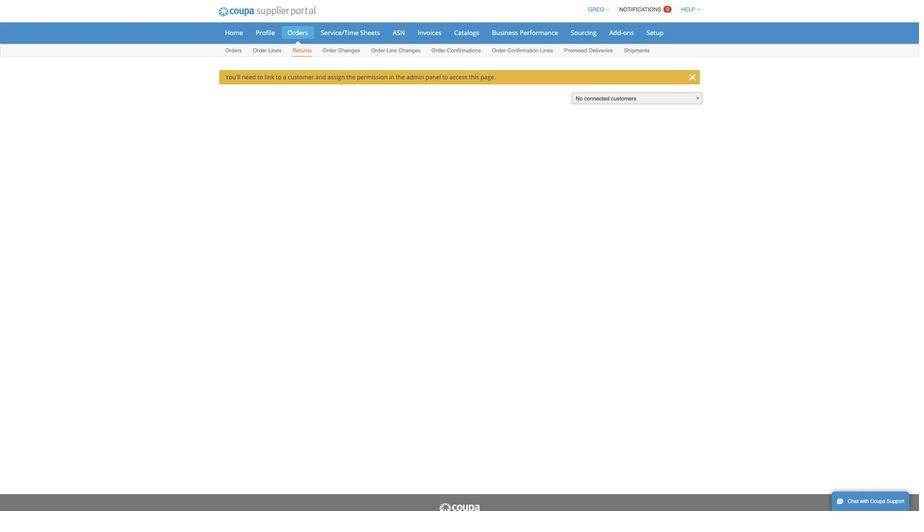 Task type: locate. For each thing, give the bounding box(es) containing it.
1 vertical spatial orders
[[225, 47, 242, 54]]

lines down profile link
[[268, 47, 282, 54]]

order left line
[[371, 47, 385, 54]]

coupa
[[870, 499, 885, 505]]

2 lines from the left
[[540, 47, 553, 54]]

1 horizontal spatial the
[[396, 73, 405, 81]]

No connected customers field
[[572, 92, 702, 105]]

connected
[[584, 95, 610, 102]]

sourcing
[[571, 28, 597, 37]]

4 order from the left
[[431, 47, 446, 54]]

to left link
[[257, 73, 263, 81]]

changes down service/time sheets link
[[338, 47, 360, 54]]

order confirmation lines
[[492, 47, 553, 54]]

asn link
[[387, 26, 410, 39]]

navigation
[[584, 1, 700, 18]]

0 horizontal spatial changes
[[338, 47, 360, 54]]

order down service/time
[[323, 47, 337, 54]]

2 the from the left
[[396, 73, 405, 81]]

promised
[[564, 47, 587, 54]]

2 horizontal spatial to
[[442, 73, 448, 81]]

lines
[[268, 47, 282, 54], [540, 47, 553, 54]]

1 horizontal spatial lines
[[540, 47, 553, 54]]

5 order from the left
[[492, 47, 506, 54]]

sourcing link
[[565, 26, 602, 39]]

orders link up returns
[[282, 26, 314, 39]]

changes
[[338, 47, 360, 54], [399, 47, 421, 54]]

notifications
[[619, 6, 661, 13]]

order
[[253, 47, 267, 54], [323, 47, 337, 54], [371, 47, 385, 54], [431, 47, 446, 54], [492, 47, 506, 54]]

assign
[[328, 73, 345, 81]]

1 vertical spatial orders link
[[225, 46, 242, 57]]

orders
[[288, 28, 308, 37], [225, 47, 242, 54]]

order confirmation lines link
[[491, 46, 554, 57]]

order for order confirmation lines
[[492, 47, 506, 54]]

to left the a
[[276, 73, 281, 81]]

home
[[225, 28, 243, 37]]

orders down home
[[225, 47, 242, 54]]

navigation containing notifications 0
[[584, 1, 700, 18]]

0 vertical spatial orders link
[[282, 26, 314, 39]]

customer
[[288, 73, 314, 81]]

the right assign
[[346, 73, 355, 81]]

0 horizontal spatial orders
[[225, 47, 242, 54]]

0 horizontal spatial to
[[257, 73, 263, 81]]

service/time sheets
[[321, 28, 380, 37]]

1 horizontal spatial changes
[[399, 47, 421, 54]]

1 horizontal spatial to
[[276, 73, 281, 81]]

order for order confirmations
[[431, 47, 446, 54]]

lines inside "link"
[[540, 47, 553, 54]]

with
[[860, 499, 869, 505]]

panel
[[425, 73, 441, 81]]

the
[[346, 73, 355, 81], [396, 73, 405, 81]]

permission
[[357, 73, 388, 81]]

you'll need to link to a customer and assign the permission in the admin panel to access this page.
[[226, 73, 496, 81]]

changes right line
[[399, 47, 421, 54]]

1 horizontal spatial orders link
[[282, 26, 314, 39]]

greg link
[[584, 6, 609, 13]]

returns
[[292, 47, 312, 54]]

orders link down home
[[225, 46, 242, 57]]

0
[[666, 6, 669, 12]]

0 horizontal spatial lines
[[268, 47, 282, 54]]

2 order from the left
[[323, 47, 337, 54]]

3 order from the left
[[371, 47, 385, 54]]

add-ons
[[609, 28, 634, 37]]

order line changes
[[371, 47, 421, 54]]

link
[[264, 73, 274, 81]]

1 horizontal spatial coupa supplier portal image
[[438, 503, 481, 511]]

invoices link
[[412, 26, 447, 39]]

profile link
[[250, 26, 280, 39]]

catalogs
[[454, 28, 479, 37]]

1 lines from the left
[[268, 47, 282, 54]]

0 vertical spatial orders
[[288, 28, 308, 37]]

coupa supplier portal image
[[212, 1, 321, 22], [438, 503, 481, 511]]

0 horizontal spatial the
[[346, 73, 355, 81]]

orders link
[[282, 26, 314, 39], [225, 46, 242, 57]]

you'll
[[226, 73, 240, 81]]

need
[[242, 73, 256, 81]]

a
[[283, 73, 286, 81]]

the right the in
[[396, 73, 405, 81]]

setup link
[[641, 26, 669, 39]]

order down 'business' in the top right of the page
[[492, 47, 506, 54]]

orders up returns
[[288, 28, 308, 37]]

order confirmations
[[431, 47, 481, 54]]

catalogs link
[[449, 26, 485, 39]]

to
[[257, 73, 263, 81], [276, 73, 281, 81], [442, 73, 448, 81]]

add-
[[609, 28, 623, 37]]

shipments link
[[623, 46, 650, 57]]

customers
[[611, 95, 636, 102]]

order inside "link"
[[492, 47, 506, 54]]

order down profile link
[[253, 47, 267, 54]]

access
[[450, 73, 467, 81]]

order for order lines
[[253, 47, 267, 54]]

setup
[[646, 28, 664, 37]]

0 vertical spatial coupa supplier portal image
[[212, 1, 321, 22]]

1 order from the left
[[253, 47, 267, 54]]

in
[[389, 73, 394, 81]]

and
[[315, 73, 326, 81]]

1 vertical spatial coupa supplier portal image
[[438, 503, 481, 511]]

line
[[387, 47, 397, 54]]

order down invoices
[[431, 47, 446, 54]]

confirmation
[[507, 47, 539, 54]]

add-ons link
[[604, 26, 639, 39]]

lines down the performance
[[540, 47, 553, 54]]

profile
[[256, 28, 275, 37]]

to right panel
[[442, 73, 448, 81]]



Task type: vqa. For each thing, say whether or not it's contained in the screenshot.
topmost Manage
no



Task type: describe. For each thing, give the bounding box(es) containing it.
service/time
[[321, 28, 359, 37]]

order lines link
[[252, 46, 282, 57]]

order for order line changes
[[371, 47, 385, 54]]

1 the from the left
[[346, 73, 355, 81]]

1 to from the left
[[257, 73, 263, 81]]

order confirmations link
[[431, 46, 481, 57]]

page.
[[481, 73, 496, 81]]

deliveries
[[589, 47, 613, 54]]

1 changes from the left
[[338, 47, 360, 54]]

2 changes from the left
[[399, 47, 421, 54]]

performance
[[520, 28, 558, 37]]

notifications 0
[[619, 6, 669, 13]]

1 horizontal spatial orders
[[288, 28, 308, 37]]

shipments
[[624, 47, 650, 54]]

order lines
[[253, 47, 282, 54]]

3 to from the left
[[442, 73, 448, 81]]

0 horizontal spatial orders link
[[225, 46, 242, 57]]

chat with coupa support button
[[832, 492, 909, 511]]

promised deliveries
[[564, 47, 613, 54]]

admin
[[406, 73, 424, 81]]

promised deliveries link
[[564, 46, 613, 57]]

business performance
[[492, 28, 558, 37]]

support
[[887, 499, 904, 505]]

greg
[[588, 6, 604, 13]]

chat with coupa support
[[848, 499, 904, 505]]

this
[[469, 73, 479, 81]]

asn
[[393, 28, 405, 37]]

help link
[[677, 6, 700, 13]]

confirmations
[[447, 47, 481, 54]]

invoices
[[418, 28, 441, 37]]

home link
[[220, 26, 249, 39]]

No connected customers text field
[[572, 93, 702, 105]]

order changes link
[[322, 46, 361, 57]]

service/time sheets link
[[315, 26, 385, 39]]

help
[[681, 6, 695, 13]]

ons
[[623, 28, 634, 37]]

0 horizontal spatial coupa supplier portal image
[[212, 1, 321, 22]]

order for order changes
[[323, 47, 337, 54]]

2 to from the left
[[276, 73, 281, 81]]

no
[[576, 95, 583, 102]]

order line changes link
[[371, 46, 421, 57]]

order changes
[[323, 47, 360, 54]]

business
[[492, 28, 518, 37]]

sheets
[[360, 28, 380, 37]]

no connected customers
[[576, 95, 636, 102]]

chat
[[848, 499, 858, 505]]

returns link
[[292, 46, 312, 57]]

business performance link
[[487, 26, 564, 39]]



